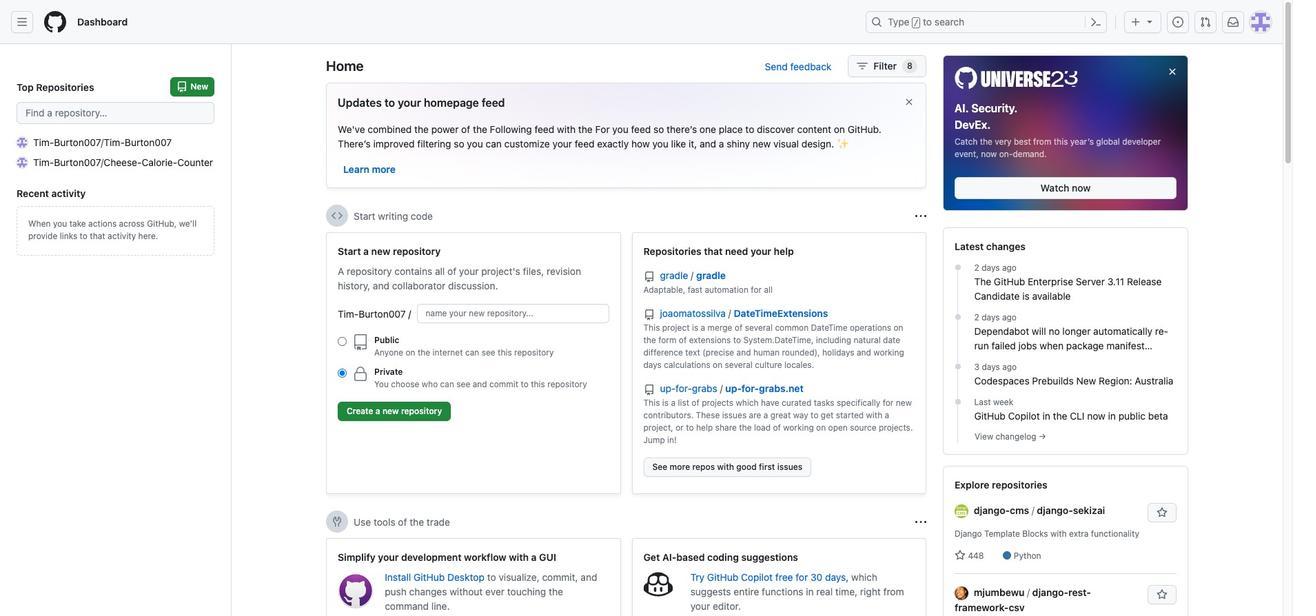 Task type: locate. For each thing, give the bounding box(es) containing it.
1 vertical spatial that
[[704, 245, 723, 257]]

1 horizontal spatial more
[[670, 462, 690, 472]]

type / to search
[[888, 16, 965, 28]]

the down are
[[739, 423, 752, 433]]

2 up the
[[975, 262, 980, 273]]

3
[[975, 362, 980, 372]]

django- for cms
[[974, 504, 1010, 516]]

first
[[759, 462, 775, 472]]

copilot inside last week github copilot in the cli now in public beta
[[1009, 410, 1040, 422]]

and right history,
[[373, 280, 390, 292]]

changes inside 2 days ago dependabot will no longer automatically re- run failed jobs when package manifest changes
[[975, 354, 1012, 366]]

dot fill image for github copilot in the cli now in public beta
[[953, 396, 964, 407]]

a repository contains all of your project's files, revision history, and collaborator discussion.
[[338, 265, 581, 292]]

0 horizontal spatial from
[[884, 586, 904, 598]]

last
[[975, 397, 991, 407]]

can inside the we've combined the power of the following feed with the for you feed so there's one place to discover content on github. there's improved filtering so you can customize your feed exactly how you like it, and a shiny new visual design. ✨
[[486, 138, 502, 150]]

1 horizontal spatial which
[[852, 572, 878, 583]]

can inside public anyone on the internet can see this repository
[[465, 348, 479, 358]]

cheese calorie counter image
[[17, 157, 28, 168]]

0 vertical spatial more
[[372, 163, 396, 175]]

updates to your homepage feed
[[338, 97, 505, 109]]

1 horizontal spatial is
[[692, 323, 699, 333]]

changes inside to visualize, commit, and push changes without ever touching the command line.
[[409, 586, 447, 598]]

for-
[[676, 383, 692, 394], [742, 383, 759, 394]]

repository inside public anyone on the internet can see this repository
[[514, 348, 554, 358]]

your right customize
[[553, 138, 572, 150]]

repository down who
[[401, 406, 442, 416]]

0 vertical spatial help
[[774, 245, 794, 257]]

github inside get ai-based coding suggestions element
[[707, 572, 739, 583]]

2 days ago the github enterprise server 3.11 release candidate is available
[[975, 262, 1162, 302]]

more inside repositories that need your help element
[[670, 462, 690, 472]]

is left available
[[1023, 290, 1030, 302]]

2 vertical spatial this
[[531, 379, 545, 390]]

1 vertical spatial changes
[[975, 354, 1012, 366]]

triangle down image
[[1145, 16, 1156, 27]]

tim- for tim-burton007 / cheese-calorie-counter
[[33, 157, 54, 168]]

you left like at the top right
[[653, 138, 669, 150]]

tools image
[[332, 516, 343, 528]]

2 horizontal spatial for
[[883, 398, 894, 408]]

feedback
[[791, 60, 832, 72]]

0 vertical spatial this
[[1054, 136, 1068, 147]]

a inside this project is a merge of several common datetime operations on the form of  extensions to system.datetime, including natural date difference text (precise and human rounded), holidays and working days calculations on several culture locales.
[[701, 323, 706, 333]]

2 up the dependabot
[[975, 312, 980, 322]]

activity
[[51, 188, 86, 199], [108, 231, 136, 241]]

1 vertical spatial help
[[696, 423, 713, 433]]

up-for-grabs.net link
[[726, 383, 804, 394]]

with left extra on the right bottom
[[1051, 529, 1067, 539]]

to inside to visualize, commit, and push changes without ever touching the command line.
[[487, 572, 496, 583]]

the inside the this is a list of projects which have curated tasks specifically for new contributors. these issues are a great way to get started with a project, or to help share the load of working on open source projects. jump in!
[[739, 423, 752, 433]]

see inside public anyone on the internet can see this repository
[[482, 348, 496, 358]]

@django-cms profile image
[[955, 505, 969, 518]]

your right need
[[751, 245, 772, 257]]

from inside "ai. security. devex. catch the very best from this year's global developer event, now on-demand."
[[1034, 136, 1052, 147]]

tim- for tim-burton007 /
[[338, 308, 359, 320]]

repo image down adaptable,
[[644, 310, 655, 321]]

event,
[[955, 149, 979, 159]]

days for dependabot
[[982, 312, 1000, 322]]

the inside last week github copilot in the cli now in public beta
[[1053, 410, 1068, 422]]

activity down across
[[108, 231, 136, 241]]

0 horizontal spatial up-
[[660, 383, 676, 394]]

your inside the we've combined the power of the following feed with the for you feed so there's one place to discover content on github. there's improved filtering so you can customize your feed exactly how you like it, and a shiny new visual design. ✨
[[553, 138, 572, 150]]

dashboard link
[[72, 11, 133, 33]]

your inside simplify your development workflow with a gui element
[[378, 552, 399, 563]]

of down joaomatossilva / datetimeextensions
[[735, 323, 743, 333]]

2 this from the top
[[644, 398, 660, 408]]

on inside public anyone on the internet can see this repository
[[406, 348, 416, 358]]

in left real
[[806, 586, 814, 598]]

to up (precise
[[733, 335, 741, 345]]

star this repository image
[[1157, 507, 1168, 518]]

this inside the this is a list of projects which have curated tasks specifically for new contributors. these issues are a great way to get started with a project, or to help share the load of working on open source projects. jump in!
[[644, 398, 660, 408]]

the left for at the left of page
[[578, 123, 593, 135]]

2 2 from the top
[[975, 312, 980, 322]]

1 horizontal spatial so
[[654, 123, 664, 135]]

and down one
[[700, 138, 717, 150]]

your down suggests
[[691, 601, 710, 612]]

that down actions
[[90, 231, 105, 241]]

on up the '✨'
[[834, 123, 845, 135]]

1 for- from the left
[[676, 383, 692, 394]]

see right who
[[457, 379, 471, 390]]

mjumbewu /
[[974, 587, 1030, 598]]

this inside this project is a merge of several common datetime operations on the form of  extensions to system.datetime, including natural date difference text (precise and human rounded), holidays and working days calculations on several culture locales.
[[644, 323, 660, 333]]

why am i seeing this? image
[[916, 211, 927, 222]]

1 vertical spatial start
[[338, 245, 361, 257]]

internet
[[433, 348, 463, 358]]

tim burton007 image
[[17, 137, 28, 148]]

1 horizontal spatial all
[[764, 285, 773, 295]]

repositories up gradle / gradle
[[644, 245, 702, 257]]

django- down python at the right bottom
[[1033, 587, 1069, 598]]

0 vertical spatial working
[[874, 348, 905, 358]]

repositories right the 'top'
[[36, 81, 94, 93]]

1 vertical spatial 2
[[975, 312, 980, 322]]

ago for failed
[[1003, 312, 1017, 322]]

activity inside the when you take actions across github, we'll provide links to that activity here.
[[108, 231, 136, 241]]

Repository name text field
[[417, 304, 609, 323]]

and inside the we've combined the power of the following feed with the for you feed so there's one place to discover content on github. there's improved filtering so you can customize your feed exactly how you like it, and a shiny new visual design. ✨
[[700, 138, 717, 150]]

extra
[[1070, 529, 1089, 539]]

all inside a repository contains all of your project's files, revision history, and collaborator discussion.
[[435, 265, 445, 277]]

@mjumbewu profile image
[[955, 587, 969, 601]]

can down following
[[486, 138, 502, 150]]

and inside to visualize, commit, and push changes without ever touching the command line.
[[581, 572, 597, 583]]

/ up cheese-
[[101, 137, 104, 148]]

you
[[374, 379, 389, 390]]

0 horizontal spatial which
[[736, 398, 759, 408]]

1 horizontal spatial working
[[874, 348, 905, 358]]

all up collaborator
[[435, 265, 445, 277]]

1 vertical spatial this
[[644, 398, 660, 408]]

0 horizontal spatial gradle link
[[660, 270, 691, 281]]

help down these
[[696, 423, 713, 433]]

0 horizontal spatial in
[[806, 586, 814, 598]]

with up the source
[[866, 410, 883, 421]]

copilot up entire
[[741, 572, 773, 583]]

1 vertical spatial activity
[[108, 231, 136, 241]]

shiny
[[727, 138, 750, 150]]

0 horizontal spatial so
[[454, 138, 465, 150]]

public
[[1119, 410, 1146, 422]]

to down take
[[80, 231, 88, 241]]

of
[[461, 123, 470, 135], [448, 265, 457, 277], [735, 323, 743, 333], [679, 335, 687, 345], [692, 398, 700, 408], [773, 423, 781, 433], [398, 516, 407, 528]]

to left get
[[811, 410, 819, 421]]

changes down install github desktop link
[[409, 586, 447, 598]]

is down "joaomatossilva" link
[[692, 323, 699, 333]]

2 horizontal spatial this
[[1054, 136, 1068, 147]]

calculations
[[664, 360, 711, 370]]

repository inside the private you choose who can see and commit to this repository
[[548, 379, 587, 390]]

start inside create a new repository element
[[338, 245, 361, 257]]

repo image
[[644, 272, 655, 283], [644, 310, 655, 321], [352, 334, 369, 351], [644, 385, 655, 396]]

0 horizontal spatial is
[[663, 398, 669, 408]]

repo image up contributors. at the bottom of page
[[644, 385, 655, 396]]

and right commit,
[[581, 572, 597, 583]]

None radio
[[338, 337, 347, 346]]

to up ever
[[487, 572, 496, 583]]

2 inside 2 days ago dependabot will no longer automatically re- run failed jobs when package manifest changes
[[975, 312, 980, 322]]

tim- right tim burton007 image
[[33, 137, 54, 148]]

days inside "2 days ago the github enterprise server 3.11 release candidate is available"
[[982, 262, 1000, 273]]

it,
[[689, 138, 697, 150]]

fast
[[688, 285, 703, 295]]

0 vertical spatial all
[[435, 265, 445, 277]]

the left form
[[644, 335, 656, 345]]

developer
[[1123, 136, 1161, 147]]

tasks
[[814, 398, 835, 408]]

github inside last week github copilot in the cli now in public beta
[[975, 410, 1006, 422]]

1 vertical spatial working
[[783, 423, 814, 433]]

can inside the private you choose who can see and commit to this repository
[[440, 379, 454, 390]]

gradle
[[660, 270, 688, 281], [696, 270, 726, 281]]

days inside 2 days ago dependabot will no longer automatically re- run failed jobs when package manifest changes
[[982, 312, 1000, 322]]

working
[[874, 348, 905, 358], [783, 423, 814, 433]]

1 horizontal spatial help
[[774, 245, 794, 257]]

with inside the this is a list of projects which have curated tasks specifically for new contributors. these issues are a great way to get started with a project, or to help share the load of working on open source projects. jump in!
[[866, 410, 883, 421]]

x image
[[904, 97, 915, 108]]

0 vertical spatial issues
[[722, 410, 747, 421]]

beta
[[1149, 410, 1169, 422]]

1 vertical spatial all
[[764, 285, 773, 295]]

when
[[28, 219, 51, 229]]

suggests
[[691, 586, 731, 598]]

a right are
[[764, 410, 768, 421]]

django- up template
[[974, 504, 1010, 516]]

candidate
[[975, 290, 1020, 302]]

and down natural
[[857, 348, 872, 358]]

1 vertical spatial so
[[454, 138, 465, 150]]

start for start writing code
[[354, 210, 375, 222]]

repo image for up-for-grabs
[[644, 385, 655, 396]]

github inside simplify your development workflow with a gui element
[[414, 572, 445, 583]]

0 horizontal spatial that
[[90, 231, 105, 241]]

repository up history,
[[347, 265, 392, 277]]

for
[[595, 123, 610, 135]]

(precise
[[703, 348, 735, 358]]

repositories
[[36, 81, 94, 93], [644, 245, 702, 257]]

0 horizontal spatial activity
[[51, 188, 86, 199]]

that inside the when you take actions across github, we'll provide links to that activity here.
[[90, 231, 105, 241]]

0 horizontal spatial issues
[[722, 410, 747, 421]]

0 horizontal spatial see
[[457, 379, 471, 390]]

to right commit at the left of the page
[[521, 379, 529, 390]]

this left year's
[[1054, 136, 1068, 147]]

all inside repositories that need your help element
[[764, 285, 773, 295]]

0 vertical spatial copilot
[[1009, 410, 1040, 422]]

a left shiny
[[719, 138, 724, 150]]

for left 30
[[796, 572, 808, 583]]

tim- up cheese-
[[104, 137, 125, 148]]

0 horizontal spatial all
[[435, 265, 445, 277]]

code
[[411, 210, 433, 222]]

1 horizontal spatial this
[[531, 379, 545, 390]]

2 for dependabot will no longer automatically re- run failed jobs when package manifest changes
[[975, 312, 980, 322]]

can right internet
[[465, 348, 479, 358]]

plus image
[[1131, 17, 1142, 28]]

the left internet
[[418, 348, 430, 358]]

create a new repository element
[[338, 244, 609, 427]]

for up joaomatossilva / datetimeextensions
[[751, 285, 762, 295]]

2 gradle link from the left
[[696, 270, 726, 281]]

1 2 from the top
[[975, 262, 980, 273]]

up- up projects
[[726, 383, 742, 394]]

culture
[[755, 360, 782, 370]]

1 horizontal spatial issues
[[778, 462, 803, 472]]

1 vertical spatial issues
[[778, 462, 803, 472]]

0 vertical spatial can
[[486, 138, 502, 150]]

1 up- from the left
[[660, 383, 676, 394]]

in inside which suggests entire functions in real time, right from your editor.
[[806, 586, 814, 598]]

ago inside 2 days ago dependabot will no longer automatically re- run failed jobs when package manifest changes
[[1003, 312, 1017, 322]]

like
[[671, 138, 686, 150]]

view
[[975, 431, 994, 442]]

1 horizontal spatial gradle link
[[696, 270, 726, 281]]

1 horizontal spatial copilot
[[1009, 410, 1040, 422]]

0 vertical spatial that
[[90, 231, 105, 241]]

1 vertical spatial can
[[465, 348, 479, 358]]

send
[[765, 60, 788, 72]]

2 vertical spatial is
[[663, 398, 669, 408]]

gradle link up "adaptable, fast automation for all" on the top of page
[[696, 270, 726, 281]]

0 vertical spatial 2
[[975, 262, 980, 273]]

0 horizontal spatial working
[[783, 423, 814, 433]]

/ up projects
[[720, 383, 723, 394]]

the left very
[[980, 136, 993, 147]]

/ right "type"
[[914, 18, 919, 28]]

0 horizontal spatial for
[[751, 285, 762, 295]]

on down get
[[817, 423, 826, 433]]

ever
[[486, 586, 505, 598]]

right
[[860, 586, 881, 598]]

burton007 for tim-burton007 / tim-burton007
[[54, 137, 101, 148]]

csv
[[1009, 602, 1025, 614]]

gradle up adaptable,
[[660, 270, 688, 281]]

watch now link
[[955, 177, 1177, 199]]

django- for rest-
[[1033, 587, 1069, 598]]

/ inside type / to search
[[914, 18, 919, 28]]

a inside the we've combined the power of the following feed with the for you feed so there's one place to discover content on github. there's improved filtering so you can customize your feed exactly how you like it, and a shiny new visual design. ✨
[[719, 138, 724, 150]]

install github desktop
[[385, 572, 487, 583]]

of right list
[[692, 398, 700, 408]]

repos
[[693, 462, 715, 472]]

filter image
[[857, 61, 868, 72]]

1 vertical spatial from
[[884, 586, 904, 598]]

gradle up "adaptable, fast automation for all" on the top of page
[[696, 270, 726, 281]]

dot fill image for codespaces prebuilds new region: australia
[[953, 361, 964, 372]]

tim-burton007 / tim-burton007
[[33, 137, 172, 148]]

load
[[754, 423, 771, 433]]

and
[[700, 138, 717, 150], [373, 280, 390, 292], [737, 348, 751, 358], [857, 348, 872, 358], [473, 379, 487, 390], [581, 572, 597, 583]]

0 vertical spatial which
[[736, 398, 759, 408]]

days
[[982, 262, 1000, 273], [982, 312, 1000, 322], [644, 360, 662, 370], [982, 362, 1000, 372]]

2 vertical spatial changes
[[409, 586, 447, 598]]

to
[[923, 16, 932, 28], [385, 97, 395, 109], [746, 123, 755, 135], [80, 231, 88, 241], [733, 335, 741, 345], [521, 379, 529, 390], [811, 410, 819, 421], [686, 423, 694, 433], [487, 572, 496, 583]]

on-
[[1000, 149, 1013, 159]]

catch
[[955, 136, 978, 147]]

for- up list
[[676, 383, 692, 394]]

0 horizontal spatial gradle
[[660, 270, 688, 281]]

get ai-based coding suggestions
[[644, 552, 798, 563]]

of down great
[[773, 423, 781, 433]]

new link
[[171, 77, 214, 97]]

new
[[191, 81, 208, 92], [1077, 375, 1097, 387]]

2 vertical spatial for
[[796, 572, 808, 583]]

ago inside "2 days ago the github enterprise server 3.11 release candidate is available"
[[1003, 262, 1017, 273]]

the inside public anyone on the internet can see this repository
[[418, 348, 430, 358]]

is inside this project is a merge of several common datetime operations on the form of  extensions to system.datetime, including natural date difference text (precise and human rounded), holidays and working days calculations on several culture locales.
[[692, 323, 699, 333]]

2 vertical spatial can
[[440, 379, 454, 390]]

a
[[719, 138, 724, 150], [364, 245, 369, 257], [701, 323, 706, 333], [671, 398, 676, 408], [376, 406, 380, 416], [764, 410, 768, 421], [885, 410, 890, 421], [531, 552, 537, 563]]

simplify your development workflow with a gui element
[[326, 539, 621, 616]]

None radio
[[338, 369, 347, 378]]

1 gradle from the left
[[660, 270, 688, 281]]

trade
[[427, 516, 450, 528]]

try github copilot free for 30 days, link
[[691, 572, 852, 583]]

1 horizontal spatial gradle
[[696, 270, 726, 281]]

3 dot fill image from the top
[[953, 361, 964, 372]]

0 horizontal spatial for-
[[676, 383, 692, 394]]

1 vertical spatial new
[[1077, 375, 1097, 387]]

2 gradle from the left
[[696, 270, 726, 281]]

editor.
[[713, 601, 741, 612]]

good
[[737, 462, 757, 472]]

codespaces prebuilds new region: australia link
[[975, 373, 1177, 388]]

tim- right cheese calorie counter image
[[33, 157, 54, 168]]

working inside this project is a merge of several common datetime operations on the form of  extensions to system.datetime, including natural date difference text (precise and human rounded), holidays and working days calculations on several culture locales.
[[874, 348, 905, 358]]

automation
[[705, 285, 749, 295]]

0 horizontal spatial repositories
[[36, 81, 94, 93]]

up-for-grabs link
[[660, 383, 720, 394]]

writing
[[378, 210, 408, 222]]

in for last week github copilot in the cli now in public beta
[[1043, 410, 1051, 422]]

repository right commit at the left of the page
[[548, 379, 587, 390]]

days inside the 3 days ago codespaces prebuilds new region: australia
[[982, 362, 1000, 372]]

grabs
[[692, 383, 718, 394]]

command palette image
[[1091, 17, 1102, 28]]

so left there's
[[654, 123, 664, 135]]

Top Repositories search field
[[17, 102, 214, 124]]

including
[[816, 335, 852, 345]]

on inside the this is a list of projects which have curated tasks specifically for new contributors. these issues are a great way to get started with a project, or to help share the load of working on open source projects. jump in!
[[817, 423, 826, 433]]

0 horizontal spatial copilot
[[741, 572, 773, 583]]

0 horizontal spatial more
[[372, 163, 396, 175]]

1 dot fill image from the top
[[953, 262, 964, 273]]

0 vertical spatial this
[[644, 323, 660, 333]]

issues
[[722, 410, 747, 421], [778, 462, 803, 472]]

start up a
[[338, 245, 361, 257]]

view changelog → link
[[975, 431, 1047, 442]]

your up install on the bottom left of the page
[[378, 552, 399, 563]]

with inside the we've combined the power of the following feed with the for you feed so there's one place to discover content on github. there's improved filtering so you can customize your feed exactly how you like it, and a shiny new visual design. ✨
[[557, 123, 576, 135]]

1 vertical spatial ago
[[1003, 312, 1017, 322]]

burton007 inside create a new repository element
[[359, 308, 406, 320]]

of inside the we've combined the power of the following feed with the for you feed so there's one place to discover content on github. there's improved filtering so you can customize your feed exactly how you like it, and a shiny new visual design. ✨
[[461, 123, 470, 135]]

that left need
[[704, 245, 723, 257]]

tim-burton007 /
[[338, 308, 411, 320]]

why am i seeing this? image
[[916, 517, 927, 528]]

1 horizontal spatial in
[[1043, 410, 1051, 422]]

copilot inside get ai-based coding suggestions element
[[741, 572, 773, 583]]

the left cli
[[1053, 410, 1068, 422]]

0 vertical spatial now
[[981, 149, 997, 159]]

0 vertical spatial so
[[654, 123, 664, 135]]

django template blocks with extra functionality
[[955, 529, 1140, 539]]

1 vertical spatial for
[[883, 398, 894, 408]]

1 vertical spatial is
[[692, 323, 699, 333]]

from inside which suggests entire functions in real time, right from your editor.
[[884, 586, 904, 598]]

0 vertical spatial is
[[1023, 290, 1030, 302]]

all up datetimeextensions link
[[764, 285, 773, 295]]

notifications image
[[1228, 17, 1239, 28]]

dependabot will no longer automatically re- run failed jobs when package manifest changes link
[[975, 324, 1177, 366]]

2 dot fill image from the top
[[953, 311, 964, 322]]

1 vertical spatial more
[[670, 462, 690, 472]]

now
[[981, 149, 997, 159], [1072, 182, 1091, 193], [1088, 410, 1106, 422]]

0 horizontal spatial can
[[440, 379, 454, 390]]

1 this from the top
[[644, 323, 660, 333]]

issues right first
[[778, 462, 803, 472]]

github inside "2 days ago the github enterprise server 3.11 release candidate is available"
[[994, 276, 1026, 287]]

which up are
[[736, 398, 759, 408]]

0 horizontal spatial this
[[498, 348, 512, 358]]

your inside repositories that need your help element
[[751, 245, 772, 257]]

now right cli
[[1088, 410, 1106, 422]]

commit
[[490, 379, 519, 390]]

2 horizontal spatial can
[[486, 138, 502, 150]]

1 horizontal spatial can
[[465, 348, 479, 358]]

repository inside button
[[401, 406, 442, 416]]

new inside button
[[383, 406, 399, 416]]

template
[[985, 529, 1020, 539]]

4 dot fill image from the top
[[953, 396, 964, 407]]

0 vertical spatial from
[[1034, 136, 1052, 147]]

1 horizontal spatial for-
[[742, 383, 759, 394]]

none radio inside create a new repository element
[[338, 337, 347, 346]]

homepage image
[[44, 11, 66, 33]]

1 horizontal spatial up-
[[726, 383, 742, 394]]

1 vertical spatial copilot
[[741, 572, 773, 583]]

and left human
[[737, 348, 751, 358]]

a up history,
[[364, 245, 369, 257]]

0 vertical spatial start
[[354, 210, 375, 222]]

1 horizontal spatial new
[[1077, 375, 1097, 387]]

from up demand.
[[1034, 136, 1052, 147]]

1 vertical spatial see
[[457, 379, 471, 390]]

for inside get ai-based coding suggestions element
[[796, 572, 808, 583]]

2 inside "2 days ago the github enterprise server 3.11 release candidate is available"
[[975, 262, 980, 273]]

1 horizontal spatial from
[[1034, 136, 1052, 147]]

dot fill image for the github enterprise server 3.11 release candidate is available
[[953, 262, 964, 273]]

with inside explore repositories navigation
[[1051, 529, 1067, 539]]

now inside "ai. security. devex. catch the very best from this year's global developer event, now on-demand."
[[981, 149, 997, 159]]

burton007 down "tim-burton007 / tim-burton007"
[[54, 157, 101, 168]]

in
[[1043, 410, 1051, 422], [1109, 410, 1116, 422], [806, 586, 814, 598]]

release
[[1127, 276, 1162, 287]]

2 vertical spatial now
[[1088, 410, 1106, 422]]

universe23 image
[[955, 67, 1078, 89]]

0 horizontal spatial help
[[696, 423, 713, 433]]

changes down failed
[[975, 354, 1012, 366]]

working down way
[[783, 423, 814, 433]]

new inside the we've combined the power of the following feed with the for you feed so there's one place to discover content on github. there's improved filtering so you can customize your feed exactly how you like it, and a shiny new visual design. ✨
[[753, 138, 771, 150]]

is up contributors. at the bottom of page
[[663, 398, 669, 408]]

star image
[[955, 550, 966, 561]]

ago for is
[[1003, 262, 1017, 273]]

which inside which suggests entire functions in real time, right from your editor.
[[852, 572, 878, 583]]

days right 3
[[982, 362, 1000, 372]]

2 horizontal spatial is
[[1023, 290, 1030, 302]]

dot fill image
[[953, 262, 964, 273], [953, 311, 964, 322], [953, 361, 964, 372], [953, 396, 964, 407]]

learn more link
[[343, 163, 396, 175]]

system.datetime,
[[744, 335, 814, 345]]

1 horizontal spatial repositories
[[644, 245, 702, 257]]

repository up commit at the left of the page
[[514, 348, 554, 358]]

1 vertical spatial which
[[852, 572, 878, 583]]

more right see
[[670, 462, 690, 472]]

tim- inside create a new repository element
[[338, 308, 359, 320]]

django- inside django-rest- framework-csv
[[1033, 587, 1069, 598]]

send feedback
[[765, 60, 832, 72]]

suggestions
[[742, 552, 798, 563]]

here.
[[138, 231, 158, 241]]

1 horizontal spatial for
[[796, 572, 808, 583]]

none radio inside create a new repository element
[[338, 369, 347, 378]]

see up the private you choose who can see and commit to this repository
[[482, 348, 496, 358]]

github,
[[147, 219, 177, 229]]



Task type: describe. For each thing, give the bounding box(es) containing it.
0 vertical spatial for
[[751, 285, 762, 295]]

issue opened image
[[1173, 17, 1184, 28]]

cli
[[1070, 410, 1085, 422]]

and inside the private you choose who can see and commit to this repository
[[473, 379, 487, 390]]

working inside the this is a list of projects which have curated tasks specifically for new contributors. these issues are a great way to get started with a project, or to help share the load of working on open source projects. jump in!
[[783, 423, 814, 433]]

1 vertical spatial several
[[725, 360, 753, 370]]

repo image left public
[[352, 334, 369, 351]]

global
[[1097, 136, 1120, 147]]

sekizai
[[1073, 504, 1106, 516]]

devex.
[[955, 118, 991, 131]]

based
[[677, 552, 705, 563]]

explore repositories navigation
[[943, 466, 1189, 616]]

days inside this project is a merge of several common datetime operations on the form of  extensions to system.datetime, including natural date difference text (precise and human rounded), holidays and working days calculations on several culture locales.
[[644, 360, 662, 370]]

github desktop image
[[338, 573, 374, 609]]

your inside a repository contains all of your project's files, revision history, and collaborator discussion.
[[459, 265, 479, 277]]

very
[[995, 136, 1012, 147]]

jump
[[644, 435, 665, 445]]

public
[[374, 335, 400, 345]]

this is a list of projects which have curated tasks specifically for new contributors. these issues are a great way to get started with a project, or to help share the load of working on open source projects. jump in!
[[644, 398, 913, 445]]

simplify your development workflow with a gui
[[338, 552, 556, 563]]

region:
[[1099, 375, 1133, 387]]

this for joaomatossilva
[[644, 323, 660, 333]]

on inside the we've combined the power of the following feed with the for you feed so there's one place to discover content on github. there's improved filtering so you can customize your feed exactly how you like it, and a shiny new visual design. ✨
[[834, 123, 845, 135]]

to inside the private you choose who can see and commit to this repository
[[521, 379, 529, 390]]

contributors.
[[644, 410, 694, 421]]

to right or
[[686, 423, 694, 433]]

see more repos with good first issues link
[[644, 458, 812, 477]]

collaborator
[[392, 280, 446, 292]]

ai-
[[663, 552, 677, 563]]

feed up following
[[482, 97, 505, 109]]

lock image
[[352, 366, 369, 383]]

/ inside create a new repository element
[[408, 308, 411, 320]]

to up combined
[[385, 97, 395, 109]]

project,
[[644, 423, 674, 433]]

functionality
[[1091, 529, 1140, 539]]

choose
[[391, 379, 420, 390]]

visual
[[774, 138, 799, 150]]

feed up how
[[631, 123, 651, 135]]

of right tools
[[398, 516, 407, 528]]

the inside to visualize, commit, and push changes without ever touching the command line.
[[549, 586, 563, 598]]

the left following
[[473, 123, 487, 135]]

days for codespaces
[[982, 362, 1000, 372]]

we'll
[[179, 219, 197, 229]]

across
[[119, 219, 145, 229]]

watch
[[1041, 182, 1070, 193]]

this inside "ai. security. devex. catch the very best from this year's global developer event, now on-demand."
[[1054, 136, 1068, 147]]

→
[[1039, 431, 1047, 442]]

burton007 for tim-burton007 /
[[359, 308, 406, 320]]

now inside last week github copilot in the cli now in public beta
[[1088, 410, 1106, 422]]

latest changes
[[955, 240, 1026, 252]]

to left "search"
[[923, 16, 932, 28]]

there's
[[338, 138, 371, 150]]

natural
[[854, 335, 881, 345]]

security.
[[972, 102, 1018, 114]]

we've
[[338, 123, 365, 135]]

install github desktop link
[[385, 572, 487, 583]]

is inside the this is a list of projects which have curated tasks specifically for new contributors. these issues are a great way to get started with a project, or to help share the load of working on open source projects. jump in!
[[663, 398, 669, 408]]

datetimeextensions link
[[734, 308, 828, 319]]

functions
[[762, 586, 804, 598]]

following
[[490, 123, 532, 135]]

best
[[1014, 136, 1031, 147]]

one
[[700, 123, 716, 135]]

Find a repository… text field
[[17, 102, 214, 124]]

of down the 'project'
[[679, 335, 687, 345]]

repository up contains
[[393, 245, 441, 257]]

customize
[[504, 138, 550, 150]]

blocks
[[1023, 529, 1049, 539]]

repositories that need your help
[[644, 245, 794, 257]]

explore element
[[943, 55, 1189, 616]]

the left trade
[[410, 516, 424, 528]]

explore
[[955, 479, 990, 491]]

to inside this project is a merge of several common datetime operations on the form of  extensions to system.datetime, including natural date difference text (precise and human rounded), holidays and working days calculations on several culture locales.
[[733, 335, 741, 345]]

updates
[[338, 97, 382, 109]]

a left gui
[[531, 552, 537, 563]]

we've combined the power of the following feed with the for you feed so there's one place to discover content on github. there's improved filtering so you can customize your feed exactly how you like it, and a shiny new visual design. ✨
[[338, 123, 882, 150]]

grabs.net
[[759, 383, 804, 394]]

package
[[1067, 340, 1104, 351]]

try github copilot free for 30 days,
[[691, 572, 852, 583]]

year's
[[1071, 136, 1094, 147]]

contains
[[395, 265, 432, 277]]

/ down "tim-burton007 / tim-burton007"
[[101, 157, 104, 168]]

which inside the this is a list of projects which have curated tasks specifically for new contributors. these issues are a great way to get started with a project, or to help share the load of working on open source projects. jump in!
[[736, 398, 759, 408]]

available
[[1033, 290, 1071, 302]]

learn more
[[343, 163, 396, 175]]

simplify
[[338, 552, 376, 563]]

a up the projects.
[[885, 410, 890, 421]]

place
[[719, 123, 743, 135]]

you up exactly
[[613, 123, 629, 135]]

2 days ago dependabot will no longer automatically re- run failed jobs when package manifest changes
[[975, 312, 1169, 366]]

failed
[[992, 340, 1016, 351]]

run
[[975, 340, 989, 351]]

get
[[821, 410, 834, 421]]

django-cms / django-sekizai
[[974, 504, 1106, 516]]

joaomatossilva / datetimeextensions
[[660, 308, 828, 319]]

burton007 up the "calorie-"
[[125, 137, 172, 148]]

get ai-based coding suggestions element
[[632, 539, 927, 616]]

see inside the private you choose who can see and commit to this repository
[[457, 379, 471, 390]]

in for which suggests entire functions in real time, right from your editor.
[[806, 586, 814, 598]]

human
[[754, 348, 780, 358]]

/ up fast
[[691, 270, 694, 281]]

repository inside a repository contains all of your project's files, revision history, and collaborator discussion.
[[347, 265, 392, 277]]

feed left exactly
[[575, 138, 595, 150]]

week
[[994, 397, 1014, 407]]

extensions
[[689, 335, 731, 345]]

search
[[935, 16, 965, 28]]

star this repository image
[[1157, 589, 1168, 600]]

private you choose who can see and commit to this repository
[[374, 367, 587, 390]]

on down (precise
[[713, 360, 723, 370]]

repo image for gradle
[[644, 272, 655, 283]]

joaomatossilva link
[[660, 308, 729, 319]]

0 vertical spatial activity
[[51, 188, 86, 199]]

use tools of the trade
[[354, 516, 450, 528]]

1 horizontal spatial that
[[704, 245, 723, 257]]

manifest
[[1107, 340, 1145, 351]]

/ up merge
[[729, 308, 731, 319]]

will
[[1032, 325, 1047, 337]]

you inside the when you take actions across github, we'll provide links to that activity here.
[[53, 219, 67, 229]]

2 horizontal spatial in
[[1109, 410, 1116, 422]]

calorie-
[[142, 157, 177, 168]]

start for start a new repository
[[338, 245, 361, 257]]

common
[[775, 323, 809, 333]]

of inside a repository contains all of your project's files, revision history, and collaborator discussion.
[[448, 265, 457, 277]]

australia
[[1135, 375, 1174, 387]]

more for see
[[670, 462, 690, 472]]

burton007 for tim-burton007 / cheese-calorie-counter
[[54, 157, 101, 168]]

2 for the github enterprise server 3.11 release candidate is available
[[975, 262, 980, 273]]

your inside which suggests entire functions in real time, right from your editor.
[[691, 601, 710, 612]]

1 gradle link from the left
[[660, 270, 691, 281]]

tim- for tim-burton007 / tim-burton007
[[33, 137, 54, 148]]

new inside the 3 days ago codespaces prebuilds new region: australia
[[1077, 375, 1097, 387]]

/ right mjumbewu at the right bottom of the page
[[1028, 587, 1030, 598]]

a left list
[[671, 398, 676, 408]]

the up the filtering
[[414, 123, 429, 135]]

more for learn
[[372, 163, 396, 175]]

you right the filtering
[[467, 138, 483, 150]]

this inside public anyone on the internet can see this repository
[[498, 348, 512, 358]]

or
[[676, 423, 684, 433]]

re-
[[1156, 325, 1169, 337]]

is inside "2 days ago the github enterprise server 3.11 release candidate is available"
[[1023, 290, 1030, 302]]

the
[[975, 276, 992, 287]]

0 vertical spatial several
[[745, 323, 773, 333]]

with left good
[[717, 462, 734, 472]]

a inside button
[[376, 406, 380, 416]]

0 vertical spatial changes
[[987, 240, 1026, 252]]

operations
[[850, 323, 892, 333]]

started
[[836, 410, 864, 421]]

for inside the this is a list of projects which have curated tasks specifically for new contributors. these issues are a great way to get started with a project, or to help share the load of working on open source projects. jump in!
[[883, 398, 894, 408]]

/ right cms at the bottom right of page
[[1032, 504, 1035, 516]]

days for the
[[982, 262, 1000, 273]]

issues inside the this is a list of projects which have curated tasks specifically for new contributors. these issues are a great way to get started with a project, or to help share the load of working on open source projects. jump in!
[[722, 410, 747, 421]]

there's
[[667, 123, 697, 135]]

cms
[[1010, 504, 1030, 516]]

rest-
[[1069, 587, 1092, 598]]

project
[[663, 323, 690, 333]]

2 up- from the left
[[726, 383, 742, 394]]

recent activity
[[17, 188, 86, 199]]

new inside the this is a list of projects which have curated tasks specifically for new contributors. these issues are a great way to get started with a project, or to help share the load of working on open source projects. jump in!
[[896, 398, 912, 408]]

this for up-for-grabs
[[644, 398, 660, 408]]

the inside this project is a merge of several common datetime operations on the form of  extensions to system.datetime, including natural date difference text (precise and human rounded), holidays and working days calculations on several culture locales.
[[644, 335, 656, 345]]

this project is a merge of several common datetime operations on the form of  extensions to system.datetime, including natural date difference text (precise and human rounded), holidays and working days calculations on several culture locales.
[[644, 323, 905, 370]]

content
[[798, 123, 832, 135]]

2 for- from the left
[[742, 383, 759, 394]]

history,
[[338, 280, 370, 292]]

1 vertical spatial repositories
[[644, 245, 702, 257]]

to inside the when you take actions across github, we'll provide links to that activity here.
[[80, 231, 88, 241]]

feed up customize
[[535, 123, 555, 135]]

to inside the we've combined the power of the following feed with the for you feed so there's one place to discover content on github. there's improved filtering so you can customize your feed exactly how you like it, and a shiny new visual design. ✨
[[746, 123, 755, 135]]

ago inside the 3 days ago codespaces prebuilds new region: australia
[[1003, 362, 1017, 372]]

repo image for joaomatossilva
[[644, 310, 655, 321]]

dot fill image for dependabot will no longer automatically re- run failed jobs when package manifest changes
[[953, 311, 964, 322]]

code image
[[332, 210, 343, 221]]

coding
[[708, 552, 739, 563]]

on up date
[[894, 323, 904, 333]]

git pull request image
[[1201, 17, 1212, 28]]

with up the visualize,
[[509, 552, 529, 563]]

help inside the this is a list of projects which have curated tasks specifically for new contributors. these issues are a great way to get started with a project, or to help share the load of working on open source projects. jump in!
[[696, 423, 713, 433]]

your up combined
[[398, 97, 421, 109]]

the inside "ai. security. devex. catch the very best from this year's global developer event, now on-demand."
[[980, 136, 993, 147]]

free
[[776, 572, 793, 583]]

repositories that need your help element
[[632, 232, 927, 494]]

close image
[[1167, 66, 1178, 77]]

when you take actions across github, we'll provide links to that activity here.
[[28, 219, 197, 241]]

new down the writing at the left of the page
[[371, 245, 391, 257]]

and inside a repository contains all of your project's files, revision history, and collaborator discussion.
[[373, 280, 390, 292]]

1 vertical spatial now
[[1072, 182, 1091, 193]]

django- up the django template blocks with extra functionality
[[1037, 504, 1073, 516]]

0 vertical spatial new
[[191, 81, 208, 92]]

this inside the private you choose who can see and commit to this repository
[[531, 379, 545, 390]]



Task type: vqa. For each thing, say whether or not it's contained in the screenshot.
the middle 'Star'
no



